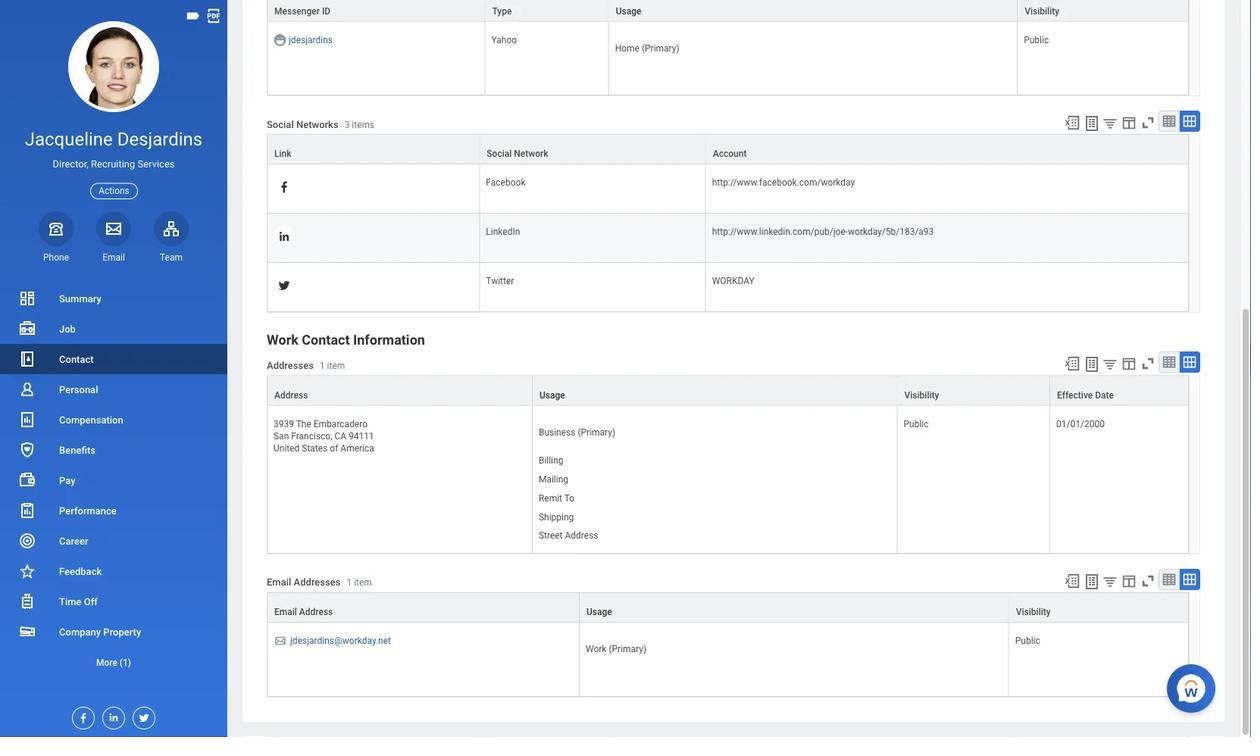 Task type: describe. For each thing, give the bounding box(es) containing it.
list containing summary
[[0, 283, 227, 677]]

information
[[353, 332, 425, 348]]

work contact information
[[267, 332, 425, 348]]

export to worksheets image for addresses
[[1083, 573, 1101, 591]]

job image
[[18, 320, 36, 338]]

row containing jdesjardins@workday.net
[[267, 623, 1189, 697]]

shipping element
[[539, 509, 574, 522]]

messenger id button
[[267, 0, 485, 21]]

expand table image
[[1182, 572, 1197, 587]]

phone
[[43, 252, 69, 263]]

social network button
[[480, 135, 705, 164]]

time off
[[59, 596, 98, 607]]

click to view/edit grid preferences image for 1
[[1121, 356, 1137, 372]]

view team image
[[162, 220, 180, 238]]

summary
[[59, 293, 101, 304]]

email for addresses
[[267, 577, 291, 588]]

email address button
[[267, 593, 579, 622]]

usage for addresses
[[587, 607, 612, 618]]

id
[[322, 6, 330, 16]]

jdesjardins
[[289, 34, 333, 45]]

social network
[[487, 149, 548, 159]]

http://www.facebook.com/workday
[[712, 177, 855, 188]]

remit
[[539, 493, 562, 504]]

work (primary) element
[[586, 641, 646, 655]]

facebook image
[[73, 708, 89, 724]]

0 vertical spatial usage button
[[609, 0, 1017, 21]]

twitter image
[[277, 279, 291, 293]]

home (primary) element
[[615, 40, 679, 53]]

toolbar for networks
[[1057, 111, 1200, 134]]

usage for 1
[[539, 390, 565, 400]]

items
[[352, 119, 375, 130]]

summary image
[[18, 289, 36, 308]]

1 horizontal spatial linkedin image
[[277, 230, 291, 243]]

row containing address
[[267, 375, 1189, 406]]

row containing messenger id
[[267, 0, 1189, 21]]

type
[[492, 6, 512, 16]]

3939
[[274, 419, 294, 429]]

item inside email addresses 1 item
[[354, 578, 372, 588]]

link button
[[267, 135, 479, 164]]

export to excel image
[[1064, 573, 1081, 589]]

jacqueline
[[25, 128, 113, 150]]

pay link
[[0, 465, 227, 496]]

mail image
[[105, 220, 123, 238]]

01/01/2000
[[1056, 419, 1105, 429]]

visibility for addresses
[[1016, 607, 1051, 618]]

company
[[59, 626, 101, 638]]

off
[[84, 596, 98, 607]]

billing
[[539, 455, 563, 466]]

summary link
[[0, 283, 227, 314]]

networks
[[296, 119, 338, 130]]

network
[[514, 149, 548, 159]]

jdesjardins@workday.net
[[290, 636, 391, 646]]

mailing element
[[539, 471, 568, 485]]

compensation
[[59, 414, 123, 425]]

fullscreen image for networks
[[1140, 115, 1156, 131]]

compensation image
[[18, 411, 36, 429]]

items selected list
[[539, 452, 623, 544]]

email address
[[274, 607, 333, 618]]

job link
[[0, 314, 227, 344]]

performance
[[59, 505, 117, 516]]

3939 the embarcadero san francisco, ca 94111 united states of america
[[274, 419, 374, 454]]

fullscreen image for addresses
[[1140, 573, 1156, 589]]

team
[[160, 252, 183, 263]]

feedback
[[59, 566, 102, 577]]

to
[[564, 493, 575, 504]]

united
[[274, 443, 300, 454]]

visibility button for addresses
[[1009, 593, 1188, 622]]

phone image
[[45, 220, 67, 238]]

phone button
[[39, 211, 74, 264]]

usage button for 1
[[533, 376, 897, 405]]

visibility for 1
[[904, 390, 939, 400]]

team link
[[154, 211, 189, 264]]

time
[[59, 596, 81, 607]]

click to view/edit grid preferences image for addresses
[[1121, 573, 1137, 589]]

contact image
[[18, 350, 36, 368]]

(1)
[[120, 657, 131, 668]]

social networks 3 items
[[267, 119, 375, 130]]

director, recruiting services
[[53, 158, 175, 170]]

street address
[[539, 531, 598, 541]]

company property link
[[0, 617, 227, 647]]

more
[[96, 657, 117, 668]]

time off link
[[0, 587, 227, 617]]

email for address
[[274, 607, 297, 618]]

workday/5b/183/a93
[[848, 227, 934, 237]]

email jacqueline desjardins element
[[96, 251, 131, 264]]

director,
[[53, 158, 89, 170]]

export to worksheets image
[[1083, 356, 1101, 374]]

of
[[330, 443, 338, 454]]

table image for networks
[[1162, 114, 1177, 129]]

item inside addresses 1 item
[[327, 360, 345, 371]]

public for 1
[[904, 419, 929, 429]]

work (primary)
[[586, 644, 646, 655]]

tag image
[[185, 8, 202, 24]]

social for networks
[[267, 119, 294, 130]]

select to filter grid data image for addresses
[[1102, 574, 1118, 589]]

usage button for addresses
[[580, 593, 1008, 622]]

public for addresses
[[1015, 636, 1040, 646]]

team jacqueline desjardins element
[[154, 251, 189, 264]]

(primary) for 1
[[578, 427, 615, 437]]

row containing linkedin
[[267, 214, 1189, 263]]

expand table image for networks
[[1182, 114, 1197, 129]]

career link
[[0, 526, 227, 556]]

jdesjardins link
[[289, 31, 333, 45]]

1 inside addresses 1 item
[[320, 360, 325, 371]]

francisco,
[[291, 431, 332, 441]]

career
[[59, 535, 88, 547]]

http://www.linkedin.com/pub/joe-workday/5b/183/a93
[[712, 227, 934, 237]]



Task type: locate. For each thing, give the bounding box(es) containing it.
8 row from the top
[[267, 406, 1189, 554]]

job
[[59, 323, 76, 335]]

0 vertical spatial click to view/edit grid preferences image
[[1121, 356, 1137, 372]]

actions
[[99, 186, 129, 196]]

table image
[[1162, 355, 1177, 370]]

effective date
[[1057, 390, 1114, 400]]

item up jdesjardins@workday.net link
[[354, 578, 372, 588]]

social for network
[[487, 149, 512, 159]]

benefits image
[[18, 441, 36, 459]]

9 row from the top
[[267, 593, 1189, 623]]

personal image
[[18, 380, 36, 399]]

3 toolbar from the top
[[1057, 569, 1200, 593]]

2 row from the top
[[267, 21, 1189, 96]]

workday assistant region
[[1167, 659, 1222, 713]]

usage
[[616, 6, 641, 16], [539, 390, 565, 400], [587, 607, 612, 618]]

1 table image from the top
[[1162, 114, 1177, 129]]

toolbar
[[1057, 111, 1200, 134], [1057, 352, 1200, 375], [1057, 569, 1200, 593]]

click to view/edit grid preferences image right export to excel image
[[1121, 573, 1137, 589]]

usage up business
[[539, 390, 565, 400]]

2 vertical spatial fullscreen image
[[1140, 573, 1156, 589]]

more (1) button
[[0, 647, 227, 677]]

1 expand table image from the top
[[1182, 114, 1197, 129]]

select to filter grid data image right export to excel image
[[1102, 574, 1118, 589]]

yahoo home (primary)
[[491, 34, 679, 53]]

2 export to worksheets image from the top
[[1083, 573, 1101, 591]]

actions button
[[90, 183, 138, 199]]

0 horizontal spatial usage
[[539, 390, 565, 400]]

remit to element
[[539, 490, 575, 504]]

1 vertical spatial visibility
[[904, 390, 939, 400]]

1 row from the top
[[267, 0, 1189, 21]]

0 vertical spatial item
[[327, 360, 345, 371]]

7 row from the top
[[267, 375, 1189, 406]]

select to filter grid data image for networks
[[1102, 115, 1118, 131]]

public
[[1024, 34, 1049, 45], [904, 419, 929, 429], [1015, 636, 1040, 646]]

4 row from the top
[[267, 165, 1189, 214]]

yahoo element
[[491, 31, 517, 45]]

0 vertical spatial 1
[[320, 360, 325, 371]]

effective
[[1057, 390, 1093, 400]]

compensation link
[[0, 405, 227, 435]]

item down work contact information
[[327, 360, 345, 371]]

facebook image
[[277, 181, 291, 194]]

address button
[[267, 376, 532, 405]]

0 horizontal spatial linkedin image
[[103, 708, 120, 724]]

click to view/edit grid preferences image right select to filter grid data image on the right of the page
[[1121, 356, 1137, 372]]

benefits
[[59, 444, 95, 456]]

table image
[[1162, 114, 1177, 129], [1162, 572, 1177, 587]]

1 inside email addresses 1 item
[[347, 578, 352, 588]]

table image right click to view/edit grid preferences icon
[[1162, 114, 1177, 129]]

row containing link
[[267, 134, 1189, 165]]

select to filter grid data image
[[1102, 356, 1118, 372]]

click to view/edit grid preferences image
[[1121, 115, 1137, 131]]

personal
[[59, 384, 98, 395]]

1 horizontal spatial 1
[[347, 578, 352, 588]]

0 horizontal spatial work
[[267, 332, 298, 348]]

export to worksheets image for networks
[[1083, 115, 1101, 133]]

0 vertical spatial linkedin image
[[277, 230, 291, 243]]

visibility
[[1025, 6, 1059, 16], [904, 390, 939, 400], [1016, 607, 1051, 618]]

contact up personal
[[59, 354, 94, 365]]

1 vertical spatial expand table image
[[1182, 355, 1197, 370]]

street
[[539, 531, 563, 541]]

link
[[274, 149, 291, 159]]

table image for addresses
[[1162, 572, 1177, 587]]

email down mail icon
[[102, 252, 125, 263]]

3
[[345, 119, 350, 130]]

ca
[[335, 431, 346, 441]]

1 fullscreen image from the top
[[1140, 115, 1156, 131]]

street address element
[[539, 527, 598, 541]]

0 vertical spatial visibility
[[1025, 6, 1059, 16]]

0 vertical spatial toolbar
[[1057, 111, 1200, 134]]

jacqueline desjardins
[[25, 128, 203, 150]]

performance image
[[18, 502, 36, 520]]

mail image
[[274, 635, 287, 647]]

http://www.linkedin.com/pub/joe-
[[712, 227, 848, 237]]

toolbar for 1
[[1057, 352, 1200, 375]]

addresses up email address
[[294, 577, 341, 588]]

1 vertical spatial visibility button
[[898, 376, 1050, 405]]

more (1) button
[[0, 654, 227, 672]]

more (1)
[[96, 657, 131, 668]]

2 vertical spatial email
[[274, 607, 297, 618]]

messenger
[[274, 6, 320, 16]]

0 vertical spatial addresses
[[267, 360, 314, 371]]

10 row from the top
[[267, 623, 1189, 697]]

address for street address
[[565, 531, 598, 541]]

2 vertical spatial public element
[[1015, 633, 1040, 646]]

select to filter grid data image
[[1102, 115, 1118, 131], [1102, 574, 1118, 589]]

fullscreen image left expand table icon
[[1140, 573, 1156, 589]]

expand table image right click to view/edit grid preferences icon
[[1182, 114, 1197, 129]]

94111
[[349, 431, 374, 441]]

export to excel image
[[1064, 115, 1081, 131], [1064, 356, 1081, 372]]

visibility button
[[1018, 0, 1188, 21], [898, 376, 1050, 405], [1009, 593, 1188, 622]]

states
[[302, 443, 328, 454]]

business (primary) element
[[539, 424, 615, 437]]

home
[[615, 43, 640, 53]]

benefits link
[[0, 435, 227, 465]]

workday
[[712, 276, 755, 287]]

1 vertical spatial (primary)
[[578, 427, 615, 437]]

usage up the home
[[616, 6, 641, 16]]

pay
[[59, 475, 75, 486]]

export to worksheets image right export to excel image
[[1083, 573, 1101, 591]]

twitter image
[[133, 708, 150, 724]]

address right "street" in the bottom left of the page
[[565, 531, 598, 541]]

table image left expand table icon
[[1162, 572, 1177, 587]]

3 fullscreen image from the top
[[1140, 573, 1156, 589]]

2 vertical spatial visibility
[[1016, 607, 1051, 618]]

row containing twitter
[[267, 263, 1189, 312]]

email up mail image
[[274, 607, 297, 618]]

2 select to filter grid data image from the top
[[1102, 574, 1118, 589]]

1 vertical spatial public element
[[904, 415, 929, 429]]

1 toolbar from the top
[[1057, 111, 1200, 134]]

address down email addresses 1 item
[[299, 607, 333, 618]]

social up facebook
[[487, 149, 512, 159]]

recruiting
[[91, 158, 135, 170]]

pay image
[[18, 471, 36, 490]]

1 down work contact information
[[320, 360, 325, 371]]

1 vertical spatial select to filter grid data image
[[1102, 574, 1118, 589]]

0 vertical spatial fullscreen image
[[1140, 115, 1156, 131]]

account button
[[706, 135, 1188, 164]]

linkedin image right facebook icon
[[103, 708, 120, 724]]

row
[[267, 0, 1189, 21], [267, 21, 1189, 96], [267, 134, 1189, 165], [267, 165, 1189, 214], [267, 214, 1189, 263], [267, 263, 1189, 312], [267, 375, 1189, 406], [267, 406, 1189, 554], [267, 593, 1189, 623], [267, 623, 1189, 697]]

fullscreen image right click to view/edit grid preferences icon
[[1140, 115, 1156, 131]]

2 export to excel image from the top
[[1064, 356, 1081, 372]]

services
[[138, 158, 175, 170]]

address inside items selected list
[[565, 531, 598, 541]]

(primary) for addresses
[[609, 644, 646, 655]]

export to worksheets image
[[1083, 115, 1101, 133], [1083, 573, 1101, 591]]

0 vertical spatial public element
[[1024, 31, 1049, 45]]

0 vertical spatial social
[[267, 119, 294, 130]]

effective date button
[[1050, 376, 1188, 405]]

export to worksheets image left click to view/edit grid preferences icon
[[1083, 115, 1101, 133]]

1 vertical spatial usage
[[539, 390, 565, 400]]

shipping
[[539, 512, 574, 522]]

addresses up 3939
[[267, 360, 314, 371]]

the
[[296, 419, 311, 429]]

2 table image from the top
[[1162, 572, 1177, 587]]

export to excel image for 1
[[1064, 356, 1081, 372]]

1 select to filter grid data image from the top
[[1102, 115, 1118, 131]]

1 vertical spatial work
[[586, 644, 607, 655]]

work for work contact information
[[267, 332, 298, 348]]

2 vertical spatial (primary)
[[609, 644, 646, 655]]

expand table image for 1
[[1182, 355, 1197, 370]]

yahoo
[[491, 34, 517, 45]]

0 vertical spatial work
[[267, 332, 298, 348]]

business
[[539, 427, 576, 437]]

2 click to view/edit grid preferences image from the top
[[1121, 573, 1137, 589]]

toolbar for addresses
[[1057, 569, 1200, 593]]

1 vertical spatial usage button
[[533, 376, 897, 405]]

0 vertical spatial contact
[[302, 332, 350, 348]]

row containing jdesjardins
[[267, 21, 1189, 96]]

1 vertical spatial linkedin image
[[103, 708, 120, 724]]

jdesjardins@workday.net link
[[290, 633, 391, 646]]

1 horizontal spatial item
[[354, 578, 372, 588]]

public element for 1
[[904, 415, 929, 429]]

1 horizontal spatial usage
[[587, 607, 612, 618]]

1 vertical spatial public
[[904, 419, 929, 429]]

2 vertical spatial usage button
[[580, 593, 1008, 622]]

1 vertical spatial toolbar
[[1057, 352, 1200, 375]]

business (primary)
[[539, 427, 615, 437]]

linkedin image
[[277, 230, 291, 243], [103, 708, 120, 724]]

social up link
[[267, 119, 294, 130]]

personal link
[[0, 374, 227, 405]]

yahoo image
[[273, 33, 287, 47]]

view printable version (pdf) image
[[205, 8, 222, 24]]

0 horizontal spatial item
[[327, 360, 345, 371]]

export to excel image for networks
[[1064, 115, 1081, 131]]

(primary) inside yahoo home (primary)
[[642, 43, 679, 53]]

list
[[0, 283, 227, 677]]

2 vertical spatial visibility button
[[1009, 593, 1188, 622]]

twitter
[[486, 276, 514, 287]]

1 vertical spatial addresses
[[294, 577, 341, 588]]

contact inside list
[[59, 354, 94, 365]]

0 vertical spatial expand table image
[[1182, 114, 1197, 129]]

1 vertical spatial email
[[267, 577, 291, 588]]

fullscreen image left table icon
[[1140, 356, 1156, 372]]

address for email address
[[299, 607, 333, 618]]

0 vertical spatial public
[[1024, 34, 1049, 45]]

export to excel image left click to view/edit grid preferences icon
[[1064, 115, 1081, 131]]

0 vertical spatial export to worksheets image
[[1083, 115, 1101, 133]]

email
[[102, 252, 125, 263], [267, 577, 291, 588], [274, 607, 297, 618]]

1 vertical spatial fullscreen image
[[1140, 356, 1156, 372]]

fullscreen image for 1
[[1140, 356, 1156, 372]]

1 export to worksheets image from the top
[[1083, 115, 1101, 133]]

1 vertical spatial address
[[565, 531, 598, 541]]

2 vertical spatial toolbar
[[1057, 569, 1200, 593]]

type button
[[485, 0, 608, 21]]

2 horizontal spatial usage
[[616, 6, 641, 16]]

addresses 1 item
[[267, 360, 345, 371]]

2 vertical spatial usage
[[587, 607, 612, 618]]

embarcadero
[[314, 419, 368, 429]]

1 vertical spatial export to excel image
[[1064, 356, 1081, 372]]

navigation pane region
[[0, 0, 227, 737]]

row containing email address
[[267, 593, 1189, 623]]

contact
[[302, 332, 350, 348], [59, 354, 94, 365]]

addresses
[[267, 360, 314, 371], [294, 577, 341, 588]]

6 row from the top
[[267, 263, 1189, 312]]

linkedin image up twitter image
[[277, 230, 291, 243]]

company property
[[59, 626, 141, 638]]

1 vertical spatial 1
[[347, 578, 352, 588]]

expand table image
[[1182, 114, 1197, 129], [1182, 355, 1197, 370]]

mailing
[[539, 474, 568, 485]]

2 fullscreen image from the top
[[1140, 356, 1156, 372]]

date
[[1095, 390, 1114, 400]]

export to excel image left export to worksheets icon
[[1064, 356, 1081, 372]]

click to view/edit grid preferences image
[[1121, 356, 1137, 372], [1121, 573, 1137, 589]]

1 vertical spatial click to view/edit grid preferences image
[[1121, 573, 1137, 589]]

contact link
[[0, 344, 227, 374]]

item
[[327, 360, 345, 371], [354, 578, 372, 588]]

expand table image right table icon
[[1182, 355, 1197, 370]]

fullscreen image
[[1140, 115, 1156, 131], [1140, 356, 1156, 372], [1140, 573, 1156, 589]]

2 vertical spatial public
[[1015, 636, 1040, 646]]

row containing facebook
[[267, 165, 1189, 214]]

usage button
[[609, 0, 1017, 21], [533, 376, 897, 405], [580, 593, 1008, 622]]

0 vertical spatial export to excel image
[[1064, 115, 1081, 131]]

usage up work (primary) element at the bottom of the page
[[587, 607, 612, 618]]

1 vertical spatial export to worksheets image
[[1083, 573, 1101, 591]]

0 vertical spatial email
[[102, 252, 125, 263]]

1 horizontal spatial contact
[[302, 332, 350, 348]]

0 vertical spatial visibility button
[[1018, 0, 1188, 21]]

linkedin
[[486, 227, 520, 237]]

row containing 3939 the embarcadero
[[267, 406, 1189, 554]]

0 horizontal spatial contact
[[59, 354, 94, 365]]

1 horizontal spatial social
[[487, 149, 512, 159]]

remit to
[[539, 493, 575, 504]]

0 horizontal spatial social
[[267, 119, 294, 130]]

contact up addresses 1 item
[[302, 332, 350, 348]]

2 toolbar from the top
[[1057, 352, 1200, 375]]

work for work (primary)
[[586, 644, 607, 655]]

email inside navigation pane region
[[102, 252, 125, 263]]

public element for addresses
[[1015, 633, 1040, 646]]

3 row from the top
[[267, 134, 1189, 165]]

email up email address
[[267, 577, 291, 588]]

1 vertical spatial item
[[354, 578, 372, 588]]

0 vertical spatial usage
[[616, 6, 641, 16]]

facebook
[[486, 177, 526, 188]]

1 click to view/edit grid preferences image from the top
[[1121, 356, 1137, 372]]

feedback link
[[0, 556, 227, 587]]

america
[[340, 443, 374, 454]]

0 vertical spatial address
[[274, 390, 308, 400]]

1 horizontal spatial work
[[586, 644, 607, 655]]

1 vertical spatial contact
[[59, 354, 94, 365]]

2 expand table image from the top
[[1182, 355, 1197, 370]]

email addresses 1 item
[[267, 577, 372, 588]]

san
[[274, 431, 289, 441]]

account
[[713, 149, 747, 159]]

property
[[103, 626, 141, 638]]

desjardins
[[117, 128, 203, 150]]

billing element
[[539, 452, 563, 466]]

1 export to excel image from the top
[[1064, 115, 1081, 131]]

0 vertical spatial select to filter grid data image
[[1102, 115, 1118, 131]]

0 vertical spatial table image
[[1162, 114, 1177, 129]]

0 horizontal spatial 1
[[320, 360, 325, 371]]

email button
[[96, 211, 131, 264]]

0 vertical spatial (primary)
[[642, 43, 679, 53]]

social inside social network popup button
[[487, 149, 512, 159]]

select to filter grid data image left click to view/edit grid preferences icon
[[1102, 115, 1118, 131]]

visibility button for 1
[[898, 376, 1050, 405]]

feedback image
[[18, 562, 36, 580]]

1 vertical spatial table image
[[1162, 572, 1177, 587]]

5 row from the top
[[267, 214, 1189, 263]]

work
[[267, 332, 298, 348], [586, 644, 607, 655]]

phone jacqueline desjardins element
[[39, 251, 74, 264]]

1 vertical spatial social
[[487, 149, 512, 159]]

career image
[[18, 532, 36, 550]]

2 vertical spatial address
[[299, 607, 333, 618]]

1 up jdesjardins@workday.net link
[[347, 578, 352, 588]]

public element
[[1024, 31, 1049, 45], [904, 415, 929, 429], [1015, 633, 1040, 646]]

address up 3939
[[274, 390, 308, 400]]

time off image
[[18, 593, 36, 611]]

company property image
[[18, 623, 36, 641]]



Task type: vqa. For each thing, say whether or not it's contained in the screenshot.
name. to the right
no



